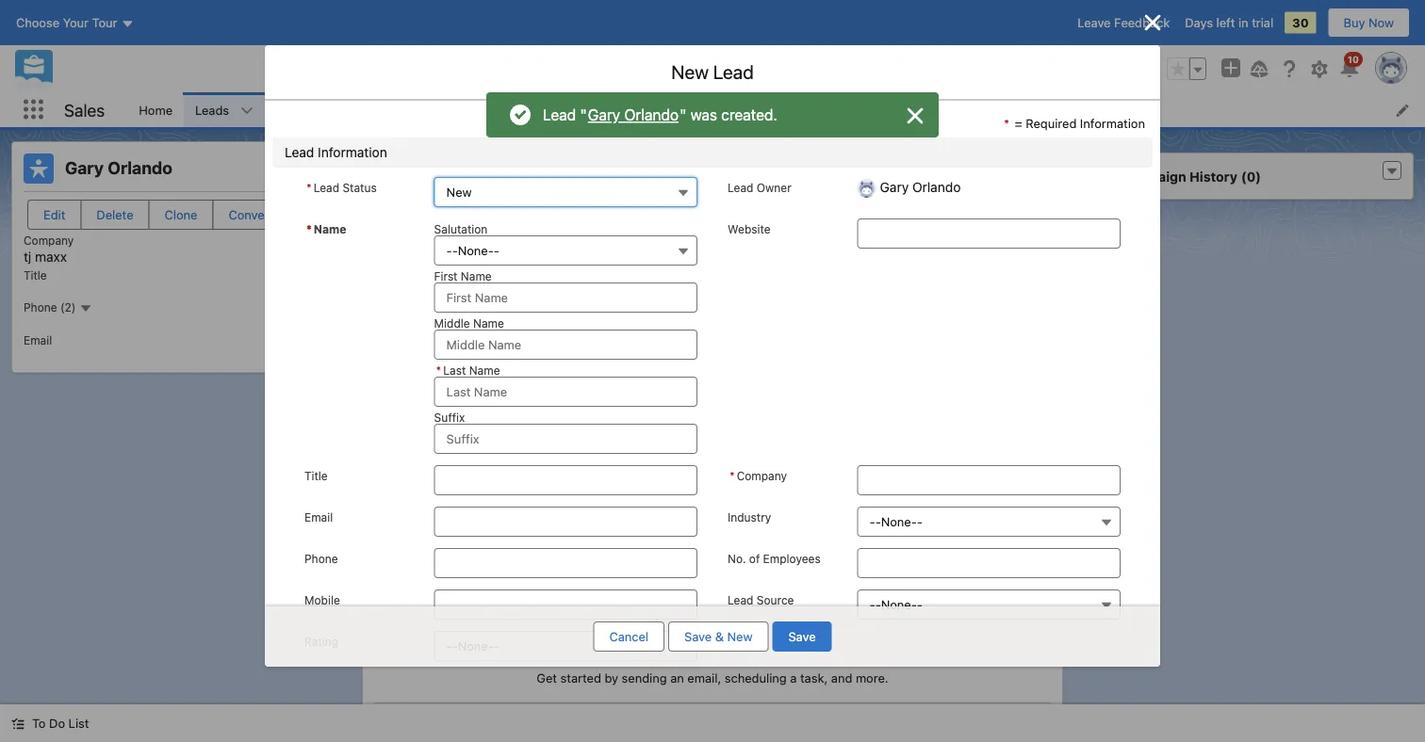 Task type: vqa. For each thing, say whether or not it's contained in the screenshot.
1,200's 'Name:'
no



Task type: locate. For each thing, give the bounding box(es) containing it.
reports
[[893, 103, 938, 117]]

refresh button
[[872, 578, 917, 608]]

* name
[[306, 222, 346, 236]]

forecasts
[[699, 103, 755, 117]]

0 horizontal spatial "
[[580, 106, 587, 124]]

a
[[449, 520, 455, 534], [790, 671, 797, 685]]

1 horizontal spatial tj
[[421, 268, 429, 284]]

activities up email,
[[671, 653, 723, 667]]

filters:
[[782, 551, 821, 565]]

tj
[[24, 249, 31, 264], [421, 268, 429, 284]]

* up industry
[[730, 469, 735, 483]]

employees
[[763, 552, 821, 566]]

new lead
[[671, 61, 754, 83]]

activity tab list
[[374, 464, 1051, 502]]

company down edit button
[[24, 234, 74, 247]]

leads
[[195, 103, 229, 117]]

upcoming & overdue
[[404, 620, 533, 635]]

group
[[1167, 57, 1206, 80]]

edit left guidance
[[675, 234, 698, 247]]

lead left source
[[728, 594, 753, 607]]

2 save from the left
[[788, 630, 816, 644]]

0 horizontal spatial orlando
[[108, 158, 172, 178]]

save inside button
[[684, 630, 712, 644]]

search...
[[532, 62, 582, 76]]

new right :
[[463, 203, 490, 217]]

1 horizontal spatial &
[[715, 630, 724, 644]]

1 horizontal spatial edit
[[675, 234, 698, 247]]

& left the overdue
[[469, 620, 478, 635]]

lead for lead source --none--
[[728, 594, 753, 607]]

0 vertical spatial tj
[[24, 249, 31, 264]]

lead down the path options list box
[[728, 181, 753, 194]]

& inside dropdown button
[[469, 620, 478, 635]]

0 horizontal spatial &
[[469, 620, 478, 635]]

save inside button
[[788, 630, 816, 644]]

0 horizontal spatial gary
[[65, 158, 104, 178]]

get
[[537, 671, 557, 685]]

status down lead information
[[343, 181, 377, 194]]

status up salutation
[[416, 203, 455, 217]]

Industry button
[[857, 507, 1121, 537]]

• left view at the right of page
[[995, 586, 1001, 600]]

1 save from the left
[[684, 630, 712, 644]]

1 vertical spatial a
[[790, 671, 797, 685]]

& for overdue
[[469, 620, 478, 635]]

0 horizontal spatial information
[[318, 145, 387, 160]]

leads link
[[184, 92, 240, 127]]

maxx
[[35, 249, 67, 264], [432, 268, 464, 284]]

0 vertical spatial company
[[24, 234, 74, 247]]

quotes link
[[973, 92, 1037, 127]]

Salutation button
[[434, 236, 697, 266]]

gary orlando link
[[587, 105, 680, 125]]

title down edit button
[[24, 268, 47, 282]]

name for first name
[[461, 270, 492, 283]]

all right view at the right of page
[[1036, 586, 1050, 600]]

calendar link
[[589, 92, 663, 127]]

new up :
[[446, 185, 472, 199]]

lead down lead information
[[314, 181, 339, 194]]

1 horizontal spatial maxx
[[432, 268, 464, 284]]

refresh
[[873, 586, 916, 600]]

name right middle
[[473, 317, 504, 330]]

* for * name
[[306, 222, 312, 236]]

0 vertical spatial maxx
[[35, 249, 67, 264]]

2 " from the left
[[680, 106, 687, 124]]

none- down filters: all time • all activities • all types
[[881, 598, 917, 612]]

" left was
[[680, 106, 687, 124]]

text default image
[[1386, 165, 1399, 178]]

no
[[652, 653, 668, 667]]

1 horizontal spatial activities
[[897, 551, 948, 565]]

lead down search...
[[543, 106, 576, 124]]

0 vertical spatial edit
[[43, 208, 65, 222]]

lead source --none--
[[728, 594, 923, 612]]

1 horizontal spatial save
[[788, 630, 816, 644]]

call
[[459, 520, 480, 534]]

0 horizontal spatial a
[[449, 520, 455, 534]]

text default image
[[11, 718, 25, 731]]

new inside save & new button
[[727, 630, 753, 644]]

• left expand
[[921, 586, 926, 600]]

a right log
[[449, 520, 455, 534]]

forecasts link
[[688, 92, 766, 127]]

•
[[870, 551, 876, 565], [951, 551, 957, 565], [921, 586, 926, 600], [995, 586, 1001, 600]]

0 horizontal spatial title
[[24, 268, 47, 282]]

activities inside no activities to show. get started by sending an email, scheduling a task, and more.
[[671, 653, 723, 667]]

0 vertical spatial a
[[449, 520, 455, 534]]

company
[[24, 234, 74, 247], [737, 469, 787, 483]]

activities up refresh "button"
[[897, 551, 948, 565]]

1 vertical spatial tj
[[421, 268, 429, 284]]

email down company tj maxx title
[[24, 334, 52, 347]]

* for * company
[[730, 469, 735, 483]]

list containing home
[[127, 92, 1425, 127]]

lead information
[[285, 145, 387, 160]]

status
[[374, 703, 1051, 737]]

0 horizontal spatial maxx
[[35, 249, 67, 264]]

0 horizontal spatial activities
[[671, 653, 723, 667]]

lead
[[713, 61, 754, 83], [543, 106, 576, 124], [285, 145, 314, 160], [314, 181, 339, 194], [728, 181, 753, 194], [728, 594, 753, 607]]

delete
[[96, 208, 133, 222]]

=
[[1015, 116, 1022, 130]]

new up to
[[727, 630, 753, 644]]

information right required
[[1080, 116, 1145, 130]]

clone
[[165, 208, 197, 222]]

tj maxx
[[421, 268, 464, 284]]

all down email button
[[879, 551, 893, 565]]

1 horizontal spatial orlando
[[624, 106, 679, 124]]

0 horizontal spatial save
[[684, 630, 712, 644]]

a left the task,
[[790, 671, 797, 685]]

(0)
[[1241, 168, 1261, 184]]

-
[[446, 244, 452, 258], [452, 244, 458, 258], [494, 244, 499, 258], [870, 515, 875, 529], [875, 515, 881, 529], [917, 515, 923, 529], [870, 598, 875, 612], [875, 598, 881, 612], [917, 598, 923, 612]]

inverse image
[[1141, 11, 1164, 34]]

0 vertical spatial orlando
[[624, 106, 679, 124]]

status : new
[[416, 203, 490, 217]]

lead inside lead source --none--
[[728, 594, 753, 607]]

home link
[[127, 92, 184, 127]]

first
[[434, 270, 458, 283]]

0 vertical spatial gary
[[588, 106, 620, 124]]

first name
[[434, 270, 492, 283]]

maxx down salutation --none--
[[432, 268, 464, 284]]

show.
[[741, 653, 773, 667]]

guidance for success
[[709, 232, 850, 248]]

First Name text field
[[434, 283, 697, 313]]

view
[[1005, 586, 1032, 600]]

log a call button
[[378, 512, 496, 542]]

None text field
[[857, 466, 1121, 496]]

save for save & new
[[684, 630, 712, 644]]

2 vertical spatial none-
[[881, 598, 917, 612]]

maxx down edit button
[[35, 249, 67, 264]]

lead image
[[24, 154, 54, 184]]

all left types in the right bottom of the page
[[960, 551, 974, 565]]

1 horizontal spatial status
[[416, 203, 455, 217]]

save button
[[772, 622, 832, 652]]

edit button
[[27, 200, 81, 230]]

opportunities link
[[464, 92, 565, 127]]

* right convert button
[[306, 222, 312, 236]]

0 vertical spatial status
[[343, 181, 377, 194]]

0 vertical spatial none-
[[458, 244, 494, 258]]

gary
[[588, 106, 620, 124], [65, 158, 104, 178]]

lead inside success alert dialog
[[543, 106, 576, 124]]

2 horizontal spatial email
[[881, 520, 912, 534]]

save
[[684, 630, 712, 644], [788, 630, 816, 644]]

cancel
[[609, 630, 649, 644]]

0 horizontal spatial company
[[24, 234, 74, 247]]

lead up convert button
[[285, 145, 314, 160]]

name left key
[[314, 222, 346, 236]]

Lead Status, New button
[[434, 177, 697, 207]]

types
[[978, 551, 1009, 565]]

1 vertical spatial gary
[[65, 158, 104, 178]]

new left event
[[725, 520, 751, 534]]

source
[[757, 594, 794, 607]]

list
[[127, 92, 1425, 127]]

*
[[1004, 116, 1010, 130], [306, 181, 312, 194], [306, 222, 312, 236], [436, 364, 441, 377], [730, 469, 735, 483]]

0 horizontal spatial tj
[[24, 249, 31, 264]]

1 vertical spatial company
[[737, 469, 787, 483]]

No. of Employees text field
[[857, 549, 1121, 579]]

none- down salutation
[[458, 244, 494, 258]]

name right first
[[461, 270, 492, 283]]

do
[[49, 717, 65, 731]]

save for save
[[788, 630, 816, 644]]

1 vertical spatial none-
[[881, 515, 917, 529]]

expand all button
[[930, 578, 992, 608]]

* left last
[[436, 364, 441, 377]]

none- up filters: all time • all activities • all types
[[881, 515, 917, 529]]

of
[[749, 552, 760, 566]]

lead owner
[[728, 181, 791, 194]]

1 horizontal spatial "
[[680, 106, 687, 124]]

middle name
[[434, 317, 504, 330]]

* down lead information
[[306, 181, 312, 194]]

email up filters: all time • all activities • all types
[[881, 520, 912, 534]]

0 vertical spatial title
[[24, 268, 47, 282]]

edit up company tj maxx title
[[43, 208, 65, 222]]

activity
[[386, 474, 442, 492]]

none- inside lead source --none--
[[881, 598, 917, 612]]

* inside * lead status new
[[306, 181, 312, 194]]

* left =
[[1004, 116, 1010, 130]]

none- inside salutation --none--
[[458, 244, 494, 258]]

log a call
[[424, 520, 480, 534]]

save down lead source --none--
[[788, 630, 816, 644]]

Email text field
[[434, 507, 697, 537]]

1 horizontal spatial title
[[304, 469, 328, 483]]

upcoming
[[404, 620, 466, 635]]

salutation --none--
[[434, 222, 499, 258]]

new inside new event button
[[725, 520, 751, 534]]

1 horizontal spatial a
[[790, 671, 797, 685]]

0 horizontal spatial edit
[[43, 208, 65, 222]]

save up no activities to show. get started by sending an email, scheduling a task, and more.
[[684, 630, 712, 644]]

new inside * lead status new
[[446, 185, 472, 199]]

1 horizontal spatial company
[[737, 469, 787, 483]]

1 vertical spatial maxx
[[432, 268, 464, 284]]

1 vertical spatial activities
[[671, 653, 723, 667]]

company up industry
[[737, 469, 787, 483]]

maxx inside company tj maxx title
[[35, 249, 67, 264]]

none- inside industry --none--
[[881, 515, 917, 529]]

tj down edit button
[[24, 249, 31, 264]]

home
[[139, 103, 173, 117]]

tj left first
[[421, 268, 429, 284]]

email up the phone
[[304, 511, 333, 524]]

"
[[580, 106, 587, 124], [680, 106, 687, 124]]

fields
[[401, 232, 440, 248]]

a inside no activities to show. get started by sending an email, scheduling a task, and more.
[[790, 671, 797, 685]]

buy now button
[[1328, 8, 1410, 38]]

key fields
[[374, 232, 440, 248]]

orlando
[[624, 106, 679, 124], [108, 158, 172, 178]]

& inside button
[[715, 630, 724, 644]]

cancel button
[[593, 622, 665, 652]]

Suffix text field
[[434, 424, 697, 454]]

email
[[24, 334, 52, 347], [304, 511, 333, 524], [881, 520, 912, 534]]

1 vertical spatial status
[[416, 203, 455, 217]]

title up the phone
[[304, 469, 328, 483]]

last
[[443, 364, 466, 377]]

" left calendar link
[[580, 106, 587, 124]]

& up no activities to show. get started by sending an email, scheduling a task, and more.
[[715, 630, 724, 644]]

1 horizontal spatial gary
[[588, 106, 620, 124]]

0 horizontal spatial email
[[24, 334, 52, 347]]

started
[[560, 671, 601, 685]]

information up * lead status new
[[318, 145, 387, 160]]

1 vertical spatial title
[[304, 469, 328, 483]]

1 horizontal spatial information
[[1080, 116, 1145, 130]]

0 horizontal spatial status
[[343, 181, 377, 194]]



Task type: describe. For each thing, give the bounding box(es) containing it.
path options list box
[[416, 150, 1051, 180]]

lead " gary orlando " was created.
[[543, 106, 778, 124]]

success
[[795, 232, 850, 248]]

key
[[374, 232, 398, 248]]

search... button
[[495, 54, 872, 84]]

Mobile text field
[[434, 590, 697, 620]]

all down no. of employees text field
[[976, 586, 991, 600]]

1 vertical spatial orlando
[[108, 158, 172, 178]]

& for new
[[715, 630, 724, 644]]

email button
[[835, 512, 928, 542]]

overdue
[[482, 620, 533, 635]]

email inside email button
[[881, 520, 912, 534]]

* for * last name
[[436, 364, 441, 377]]

owner
[[757, 181, 791, 194]]

reports list item
[[882, 92, 973, 127]]

opportunities list item
[[464, 92, 589, 127]]

scheduling
[[725, 671, 787, 685]]

days
[[1185, 16, 1213, 30]]

Last Name text field
[[434, 377, 697, 407]]

leave feedback link
[[1078, 16, 1170, 30]]

leave
[[1078, 16, 1111, 30]]

created.
[[721, 106, 778, 124]]

none- for salutation --none--
[[458, 244, 494, 258]]

list
[[68, 717, 89, 731]]

industry --none--
[[728, 511, 923, 529]]

lead for lead " gary orlando " was created.
[[543, 106, 576, 124]]

feedback
[[1114, 16, 1170, 30]]

activity link
[[386, 464, 442, 502]]

1 " from the left
[[580, 106, 587, 124]]

more.
[[856, 671, 888, 685]]

dashboards
[[777, 103, 846, 117]]

30
[[1292, 16, 1309, 30]]

edit link
[[675, 233, 698, 248]]

and
[[831, 671, 852, 685]]

lead up forecasts
[[713, 61, 754, 83]]

• up expand
[[951, 551, 957, 565]]

Website text field
[[857, 219, 1121, 249]]

salutation
[[434, 222, 488, 236]]

phone
[[304, 552, 338, 566]]

Middle Name text field
[[434, 330, 697, 360]]

delete button
[[80, 200, 149, 230]]

* last name
[[436, 364, 500, 377]]

:
[[455, 203, 460, 217]]

all left time
[[824, 551, 838, 565]]

task,
[[800, 671, 828, 685]]

an
[[670, 671, 684, 685]]

* for * = required information
[[1004, 116, 1010, 130]]

to
[[726, 653, 737, 667]]

quotes list item
[[973, 92, 1062, 127]]

calendar list item
[[589, 92, 688, 127]]

event
[[754, 520, 786, 534]]

guidance
[[709, 232, 770, 248]]

* for * lead status new
[[306, 181, 312, 194]]

name for * name
[[314, 222, 346, 236]]

filters: all time • all activities • all types
[[782, 551, 1009, 565]]

save & new button
[[668, 622, 769, 652]]

campaign history (0)
[[1121, 168, 1261, 184]]

website
[[728, 222, 771, 236]]

new event button
[[679, 512, 802, 542]]

dashboards list item
[[766, 92, 882, 127]]

industry
[[728, 511, 771, 524]]

to
[[32, 717, 46, 731]]

Title text field
[[434, 466, 697, 496]]

days left in trial
[[1185, 16, 1274, 30]]

company tj maxx title
[[24, 234, 74, 282]]

no. of employees
[[728, 552, 821, 566]]

refresh • expand all • view all
[[873, 586, 1050, 600]]

* = required information
[[1004, 116, 1145, 130]]

0 vertical spatial information
[[1080, 116, 1145, 130]]

sending
[[622, 671, 667, 685]]

large image
[[904, 105, 927, 127]]

1 vertical spatial information
[[318, 145, 387, 160]]

lead inside * lead status new
[[314, 181, 339, 194]]

convert button
[[213, 200, 290, 230]]

name right last
[[469, 364, 500, 377]]

convert
[[229, 208, 274, 222]]

status inside * lead status new
[[343, 181, 377, 194]]

calendar
[[601, 103, 652, 117]]

Lead Source button
[[857, 590, 1121, 620]]

lead for lead information
[[285, 145, 314, 160]]

for
[[773, 232, 792, 248]]

none- for industry --none--
[[881, 515, 917, 529]]

a inside button
[[449, 520, 455, 534]]

buy
[[1344, 16, 1365, 30]]

was
[[691, 106, 717, 124]]

title inside company tj maxx title
[[24, 268, 47, 282]]

0 vertical spatial activities
[[897, 551, 948, 565]]

Phone text field
[[434, 549, 697, 579]]

suffix
[[434, 411, 465, 424]]

reports link
[[882, 92, 949, 127]]

leads list item
[[184, 92, 265, 127]]

orlando inside success alert dialog
[[624, 106, 679, 124]]

name for middle name
[[473, 317, 504, 330]]

tj inside company tj maxx title
[[24, 249, 31, 264]]

in
[[1238, 16, 1249, 30]]

success alert dialog
[[486, 92, 939, 138]]

campaign
[[1121, 168, 1186, 184]]

1 vertical spatial edit
[[675, 234, 698, 247]]

clone button
[[148, 200, 213, 230]]

lead for lead owner
[[728, 181, 753, 194]]

gary inside success alert dialog
[[588, 106, 620, 124]]

dashboards link
[[766, 92, 857, 127]]

middle
[[434, 317, 470, 330]]

email,
[[687, 671, 721, 685]]

save & new
[[684, 630, 753, 644]]

expand
[[931, 586, 973, 600]]

to do list button
[[0, 705, 100, 743]]

• right time
[[870, 551, 876, 565]]

edit inside edit button
[[43, 208, 65, 222]]

opportunities
[[475, 103, 554, 117]]

left
[[1216, 16, 1235, 30]]

view all link
[[1004, 578, 1051, 608]]

* company
[[730, 469, 787, 483]]

new up was
[[671, 61, 709, 83]]

1 horizontal spatial email
[[304, 511, 333, 524]]

* lead status new
[[306, 181, 472, 199]]



